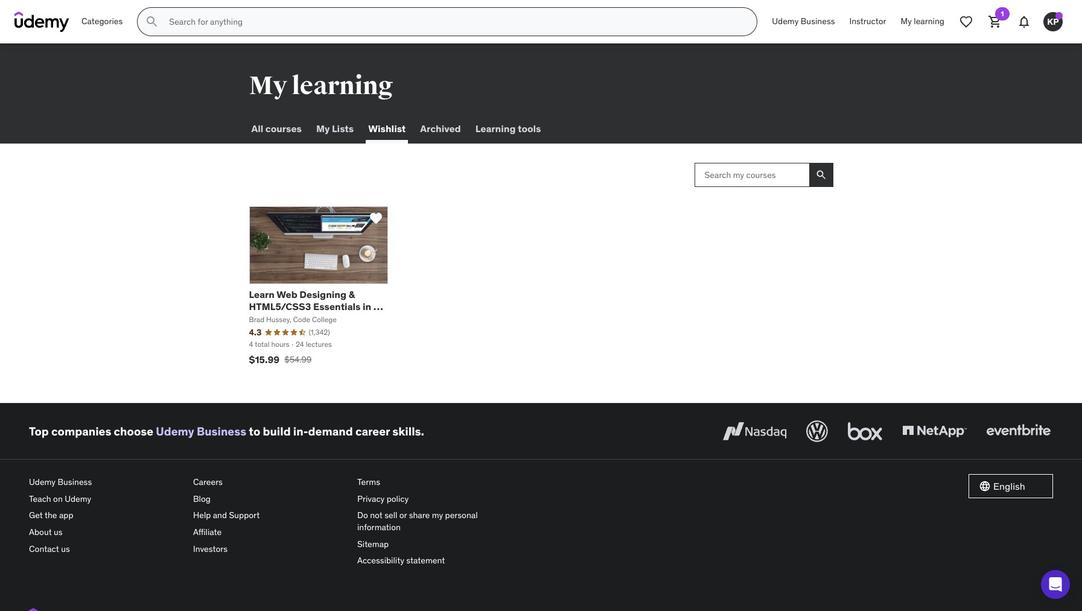 Task type: vqa. For each thing, say whether or not it's contained in the screenshot.
you inside Gain skills by doing | Courses that you don't just watch, on sale now from $12.99. Sale ends tomorrow. 1 day left!
no



Task type: describe. For each thing, give the bounding box(es) containing it.
essentials
[[313, 300, 361, 312]]

kp
[[1048, 16, 1059, 27]]

affiliate link
[[193, 525, 348, 541]]

designing
[[300, 289, 347, 301]]

kp link
[[1039, 7, 1068, 36]]

Search my courses text field
[[695, 163, 809, 187]]

brad hussey, code college
[[249, 315, 337, 324]]

learning tools link
[[473, 115, 544, 144]]

about
[[29, 527, 52, 538]]

0 vertical spatial my learning
[[901, 16, 945, 27]]

policy
[[387, 494, 409, 505]]

skills.
[[393, 424, 424, 439]]

careers link
[[193, 475, 348, 491]]

remove from wishlist image
[[369, 211, 383, 226]]

volkswagen image
[[804, 418, 831, 445]]

$54.99
[[284, 354, 312, 365]]

in-
[[293, 424, 308, 439]]

0 vertical spatial udemy business link
[[765, 7, 842, 36]]

college
[[312, 315, 337, 324]]

and
[[213, 510, 227, 521]]

sell
[[385, 510, 397, 521]]

to
[[249, 424, 260, 439]]

0 horizontal spatial my
[[249, 71, 287, 101]]

lists
[[332, 123, 354, 135]]

my for my lists link
[[316, 123, 330, 135]]

my lists
[[316, 123, 354, 135]]

accessibility statement link
[[357, 553, 512, 570]]

careers blog help and support affiliate investors
[[193, 477, 260, 555]]

terms privacy policy do not sell or share my personal information sitemap accessibility statement
[[357, 477, 478, 566]]

privacy policy link
[[357, 491, 512, 508]]

help and support link
[[193, 508, 348, 525]]

demand
[[308, 424, 353, 439]]

archived link
[[418, 115, 463, 144]]

or
[[400, 510, 407, 521]]

do
[[357, 510, 368, 521]]

shopping cart with 1 item image
[[988, 14, 1003, 29]]

1 vertical spatial udemy image
[[29, 608, 84, 612]]

24 lectures
[[296, 340, 332, 349]]

statement
[[406, 555, 445, 566]]

1 link
[[981, 7, 1010, 36]]

do not sell or share my personal information button
[[357, 508, 512, 536]]

support
[[229, 510, 260, 521]]

hours
[[249, 312, 276, 324]]

investors
[[193, 544, 228, 555]]

nasdaq image
[[720, 418, 790, 445]]

submit search image
[[145, 14, 160, 29]]

contact us link
[[29, 541, 184, 558]]

box image
[[845, 418, 886, 445]]

&
[[349, 289, 355, 301]]

code
[[293, 315, 310, 324]]

learning
[[476, 123, 516, 135]]

contact
[[29, 544, 59, 555]]

my
[[432, 510, 443, 521]]

4-
[[374, 300, 383, 312]]

netapp image
[[900, 418, 970, 445]]

all
[[251, 123, 263, 135]]

business for udemy business
[[801, 16, 835, 27]]

english
[[994, 481, 1026, 493]]

1 vertical spatial us
[[61, 544, 70, 555]]

web
[[277, 289, 297, 301]]

sitemap
[[357, 539, 389, 550]]

instructor
[[850, 16, 887, 27]]

wishlist link
[[366, 115, 408, 144]]

information
[[357, 522, 401, 533]]

in
[[363, 300, 371, 312]]

terms link
[[357, 475, 512, 491]]

udemy business teach on udemy get the app about us contact us
[[29, 477, 92, 555]]

learn web designing & html5/css3 essentials in 4- hours
[[249, 289, 383, 324]]

teach
[[29, 494, 51, 505]]

1342 reviews element
[[309, 328, 330, 338]]

4.3
[[249, 327, 262, 338]]

brad
[[249, 315, 265, 324]]

4 total hours
[[249, 340, 290, 349]]

english button
[[969, 475, 1053, 499]]

0 vertical spatial us
[[54, 527, 63, 538]]

udemy business
[[772, 16, 835, 27]]



Task type: locate. For each thing, give the bounding box(es) containing it.
build
[[263, 424, 291, 439]]

my learning left wishlist "image"
[[901, 16, 945, 27]]

top
[[29, 424, 49, 439]]

archived
[[420, 123, 461, 135]]

investors link
[[193, 541, 348, 558]]

0 vertical spatial my
[[901, 16, 912, 27]]

categories button
[[74, 7, 130, 36]]

get the app link
[[29, 508, 184, 525]]

learn
[[249, 289, 275, 301]]

2 horizontal spatial business
[[801, 16, 835, 27]]

my learning up my lists
[[249, 71, 393, 101]]

learning left wishlist "image"
[[914, 16, 945, 27]]

tools
[[518, 123, 541, 135]]

1 vertical spatial my
[[249, 71, 287, 101]]

about us link
[[29, 525, 184, 541]]

0 vertical spatial learning
[[914, 16, 945, 27]]

personal
[[445, 510, 478, 521]]

you have alerts image
[[1056, 12, 1063, 19]]

not
[[370, 510, 383, 521]]

hours
[[271, 340, 290, 349]]

app
[[59, 510, 73, 521]]

business for udemy business teach on udemy get the app about us contact us
[[58, 477, 92, 488]]

my left lists in the left of the page
[[316, 123, 330, 135]]

learning up lists in the left of the page
[[292, 71, 393, 101]]

us right about at the bottom left of page
[[54, 527, 63, 538]]

my learning
[[901, 16, 945, 27], [249, 71, 393, 101]]

html5/css3
[[249, 300, 311, 312]]

business inside udemy business teach on udemy get the app about us contact us
[[58, 477, 92, 488]]

top companies choose udemy business to build in-demand career skills.
[[29, 424, 424, 439]]

2 vertical spatial business
[[58, 477, 92, 488]]

accessibility
[[357, 555, 404, 566]]

2 vertical spatial my
[[316, 123, 330, 135]]

choose
[[114, 424, 153, 439]]

privacy
[[357, 494, 385, 505]]

small image
[[979, 481, 991, 493]]

Search for anything text field
[[167, 11, 743, 32]]

all courses link
[[249, 115, 304, 144]]

1 vertical spatial my learning
[[249, 71, 393, 101]]

on
[[53, 494, 63, 505]]

total
[[255, 340, 270, 349]]

2 horizontal spatial my
[[901, 16, 912, 27]]

career
[[356, 424, 390, 439]]

business up on
[[58, 477, 92, 488]]

all courses
[[251, 123, 302, 135]]

blog link
[[193, 491, 348, 508]]

eventbrite image
[[984, 418, 1053, 445]]

0 vertical spatial business
[[801, 16, 835, 27]]

my for "my learning" link
[[901, 16, 912, 27]]

0 vertical spatial udemy image
[[14, 11, 69, 32]]

help
[[193, 510, 211, 521]]

categories
[[81, 16, 123, 27]]

my right instructor
[[901, 16, 912, 27]]

$15.99
[[249, 354, 280, 366]]

terms
[[357, 477, 380, 488]]

the
[[45, 510, 57, 521]]

1 horizontal spatial my
[[316, 123, 330, 135]]

1 horizontal spatial my learning
[[901, 16, 945, 27]]

hussey,
[[266, 315, 291, 324]]

teach on udemy link
[[29, 491, 184, 508]]

courses
[[266, 123, 302, 135]]

24
[[296, 340, 304, 349]]

0 horizontal spatial learning
[[292, 71, 393, 101]]

udemy image
[[14, 11, 69, 32], [29, 608, 84, 612]]

my
[[901, 16, 912, 27], [249, 71, 287, 101], [316, 123, 330, 135]]

lectures
[[306, 340, 332, 349]]

business left the to
[[197, 424, 246, 439]]

my up all courses
[[249, 71, 287, 101]]

get
[[29, 510, 43, 521]]

udemy business link
[[765, 7, 842, 36], [156, 424, 246, 439], [29, 475, 184, 491]]

1 vertical spatial learning
[[292, 71, 393, 101]]

instructor link
[[842, 7, 894, 36]]

1 vertical spatial udemy business link
[[156, 424, 246, 439]]

blog
[[193, 494, 211, 505]]

business left instructor
[[801, 16, 835, 27]]

$15.99 $54.99
[[249, 354, 312, 366]]

companies
[[51, 424, 111, 439]]

0 horizontal spatial my learning
[[249, 71, 393, 101]]

4
[[249, 340, 253, 349]]

1 horizontal spatial business
[[197, 424, 246, 439]]

us
[[54, 527, 63, 538], [61, 544, 70, 555]]

(1,342)
[[309, 328, 330, 337]]

affiliate
[[193, 527, 222, 538]]

share
[[409, 510, 430, 521]]

wishlist
[[368, 123, 406, 135]]

1 horizontal spatial learning
[[914, 16, 945, 27]]

search image
[[815, 169, 827, 181]]

1
[[1001, 9, 1004, 18]]

2 vertical spatial udemy business link
[[29, 475, 184, 491]]

0 horizontal spatial business
[[58, 477, 92, 488]]

us right contact
[[61, 544, 70, 555]]

learning tools
[[476, 123, 541, 135]]

my lists link
[[314, 115, 356, 144]]

notifications image
[[1017, 14, 1032, 29]]

1 vertical spatial business
[[197, 424, 246, 439]]

learn web designing & html5/css3 essentials in 4- hours link
[[249, 289, 383, 324]]

careers
[[193, 477, 223, 488]]

my learning link
[[894, 7, 952, 36]]

wishlist image
[[959, 14, 974, 29]]



